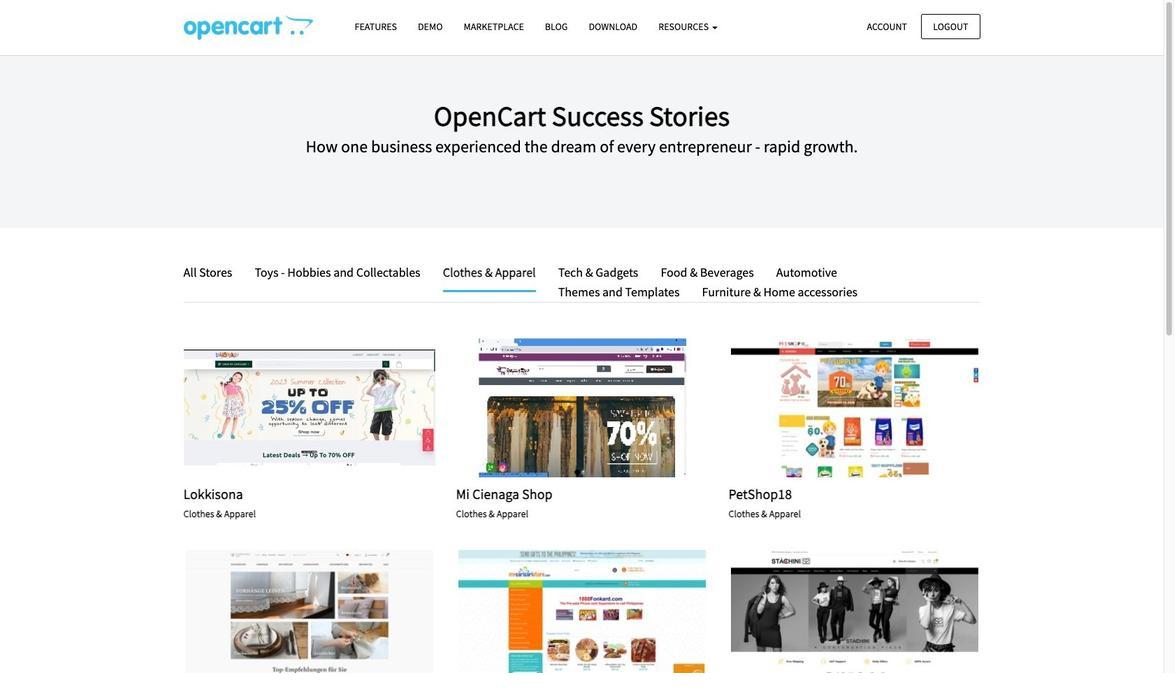 Task type: locate. For each thing, give the bounding box(es) containing it.
my sarisaristore image
[[456, 550, 708, 673]]

stachini image
[[729, 550, 981, 673]]

mi cienaga shop image
[[456, 338, 708, 477]]



Task type: vqa. For each thing, say whether or not it's contained in the screenshot.
THE MY SARISARISTORE image at the bottom of the page
yes



Task type: describe. For each thing, give the bounding box(es) containing it.
opencart - showcase image
[[184, 15, 313, 40]]

lokkisona image
[[184, 338, 435, 477]]

varvara home image
[[184, 550, 435, 673]]

petshop18 image
[[729, 338, 981, 477]]



